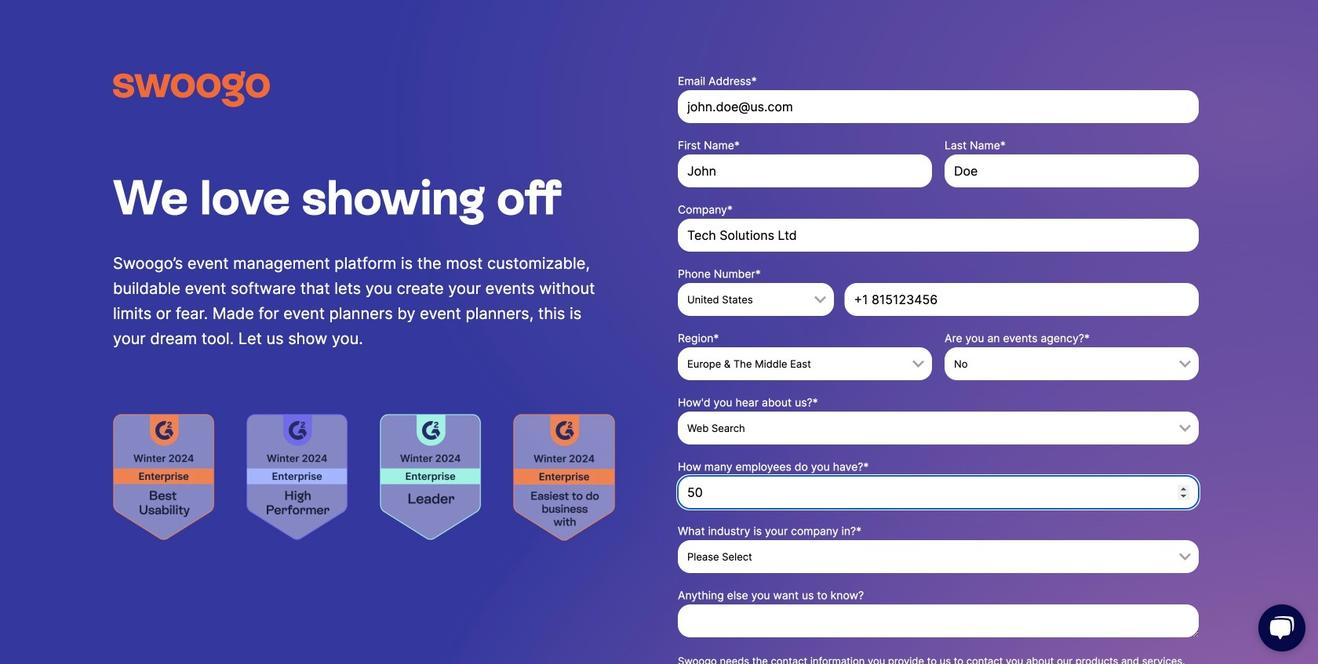 Task type: vqa. For each thing, say whether or not it's contained in the screenshot.
Swoogo image
no



Task type: locate. For each thing, give the bounding box(es) containing it.
None number field
[[678, 476, 1199, 509]]

swoogo g2 review: enterprise best usability image
[[113, 414, 215, 540]]

swoogo g2 review: enterprise high performer image
[[246, 414, 348, 540]]

chat widget region
[[1240, 589, 1318, 665]]

None telephone field
[[845, 283, 1199, 316]]

None text field
[[945, 155, 1199, 188], [678, 605, 1199, 638], [945, 155, 1199, 188], [678, 605, 1199, 638]]

dialog
[[0, 0, 1318, 665]]

swoogo g2 review: enterprises say swoogo is easy to do business with image
[[513, 414, 615, 541]]

None text field
[[678, 155, 932, 188]]

swoogo g2 review: enterprise leader image
[[380, 414, 482, 540]]



Task type: describe. For each thing, give the bounding box(es) containing it.
Work email address email field
[[678, 90, 1199, 123]]

Company name text field
[[678, 219, 1199, 252]]



